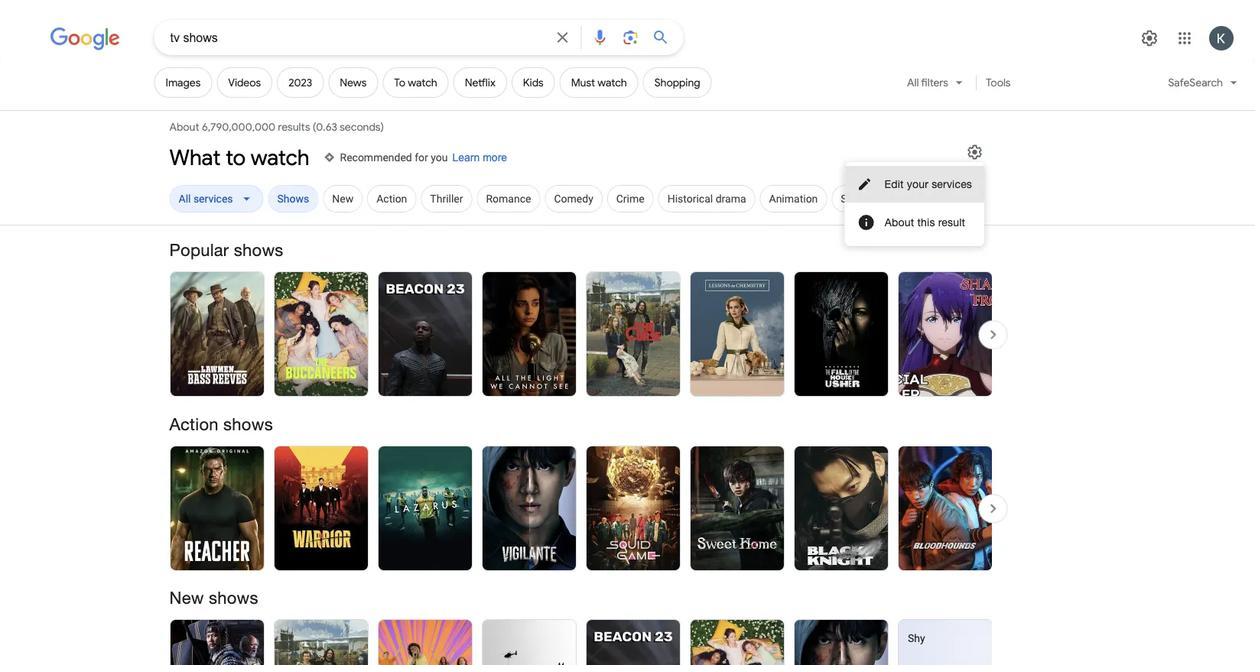 Task type: describe. For each thing, give the bounding box(es) containing it.
watch inside the what to watch heading
[[251, 144, 309, 171]]

action for action shows
[[169, 414, 219, 434]]

services inside popup button
[[193, 192, 233, 205]]

6,790,000,000
[[202, 120, 275, 134]]

romance
[[486, 192, 531, 205]]

action shows heading
[[169, 413, 992, 435]]

results
[[278, 120, 310, 134]]

recommended
[[340, 151, 412, 164]]

new for new
[[332, 192, 354, 205]]

Search search field
[[170, 29, 544, 48]]

must watch link
[[560, 67, 638, 98]]

watch for to watch
[[408, 76, 437, 89]]

you
[[431, 151, 448, 164]]

search by image image
[[621, 28, 640, 47]]

comedy
[[554, 192, 593, 205]]

shows for popular shows
[[234, 240, 283, 260]]

what
[[169, 144, 221, 171]]

shows for action shows
[[223, 414, 273, 434]]

shy
[[908, 633, 925, 645]]

edit your services button
[[857, 166, 972, 203]]

safesearch button
[[1159, 67, 1247, 104]]

what to watch
[[169, 144, 309, 171]]

(0.63
[[313, 120, 337, 134]]

crime button
[[607, 185, 654, 215]]

all services
[[179, 192, 233, 205]]

add kids element
[[523, 76, 544, 89]]

add must watch element
[[571, 76, 627, 89]]

news link
[[328, 67, 378, 98]]

add netflix element
[[465, 76, 495, 89]]

sci-
[[841, 192, 858, 205]]

new shows heading
[[169, 587, 992, 609]]

thriller
[[430, 192, 463, 205]]

images link
[[154, 67, 212, 98]]

all services button
[[169, 185, 264, 215]]

google image
[[50, 28, 120, 50]]

new for new shows
[[169, 588, 204, 608]]

filters
[[921, 76, 948, 89]]

netflix link
[[453, 67, 507, 98]]

to watch
[[394, 76, 437, 89]]

fi
[[858, 192, 864, 205]]

to
[[394, 76, 405, 89]]

thriller button
[[421, 185, 472, 215]]

edit
[[885, 178, 904, 190]]

animation
[[769, 192, 818, 205]]

2023
[[289, 76, 312, 89]]

recommended for you learn more
[[340, 151, 507, 164]]

free button
[[878, 185, 917, 215]]

drama
[[716, 192, 746, 205]]

edit your services
[[885, 178, 972, 190]]

popular shows
[[169, 240, 283, 260]]

free
[[887, 192, 908, 205]]

for
[[415, 151, 428, 164]]

about for about this result
[[885, 216, 914, 229]]

netflix
[[465, 76, 495, 89]]

tools
[[986, 76, 1011, 89]]

shopping
[[655, 76, 700, 89]]

learn more link
[[452, 150, 507, 165]]

result
[[938, 216, 965, 229]]

historical drama
[[668, 192, 746, 205]]



Task type: vqa. For each thing, say whether or not it's contained in the screenshot.
round for $341
no



Task type: locate. For each thing, give the bounding box(es) containing it.
videos
[[228, 76, 261, 89]]

shows for new shows
[[209, 588, 258, 608]]

new inside button
[[332, 192, 354, 205]]

search by voice image
[[591, 28, 609, 47]]

2 horizontal spatial watch
[[598, 76, 627, 89]]

shows
[[277, 192, 309, 205]]

images
[[166, 76, 201, 89]]

new inside heading
[[169, 588, 204, 608]]

new button
[[323, 185, 363, 215]]

news
[[340, 76, 367, 89]]

all left filters
[[907, 76, 919, 89]]

action inside button
[[376, 192, 407, 205]]

kids link
[[512, 67, 555, 98]]

action button
[[367, 185, 416, 215]]

shopping link
[[643, 67, 712, 98]]

action for action
[[376, 192, 407, 205]]

1 horizontal spatial about
[[885, 216, 914, 229]]

about 6,790,000,000 results (0.63 seconds)
[[169, 120, 386, 134]]

1 vertical spatial new
[[169, 588, 204, 608]]

1 horizontal spatial services
[[932, 178, 972, 190]]

learn
[[452, 151, 480, 163]]

1 horizontal spatial action
[[376, 192, 407, 205]]

1 vertical spatial shows
[[223, 414, 273, 434]]

menu containing edit your services
[[845, 162, 984, 246]]

about this result
[[885, 216, 965, 229]]

services inside button
[[932, 178, 972, 190]]

shows
[[234, 240, 283, 260], [223, 414, 273, 434], [209, 588, 258, 608]]

1 horizontal spatial all
[[907, 76, 919, 89]]

seconds)
[[340, 120, 384, 134]]

watch for must watch
[[598, 76, 627, 89]]

0 horizontal spatial new
[[169, 588, 204, 608]]

about for about 6,790,000,000 results (0.63 seconds)
[[169, 120, 199, 134]]

safesearch
[[1168, 76, 1223, 89]]

new shows
[[169, 588, 258, 608]]

watch right to
[[408, 76, 437, 89]]

watch inside to watch 'link'
[[408, 76, 437, 89]]

1 vertical spatial all
[[179, 192, 191, 205]]

0 vertical spatial action
[[376, 192, 407, 205]]

0 vertical spatial shows
[[234, 240, 283, 260]]

crime
[[616, 192, 645, 205]]

1 vertical spatial action
[[169, 414, 219, 434]]

0 vertical spatial services
[[932, 178, 972, 190]]

kids
[[523, 76, 544, 89]]

this
[[918, 216, 935, 229]]

about this result button
[[857, 203, 972, 242]]

0 horizontal spatial about
[[169, 120, 199, 134]]

about up what
[[169, 120, 199, 134]]

sci-fi
[[841, 192, 864, 205]]

new
[[332, 192, 354, 205], [169, 588, 204, 608]]

to watch link
[[383, 67, 449, 98]]

tools button
[[979, 67, 1018, 98]]

comedy button
[[545, 185, 603, 215]]

services right your
[[932, 178, 972, 190]]

shows inside popular shows heading
[[234, 240, 283, 260]]

must
[[571, 76, 595, 89]]

1 horizontal spatial watch
[[408, 76, 437, 89]]

menu
[[845, 162, 984, 246]]

your
[[907, 178, 929, 190]]

add to watch element
[[394, 76, 437, 89]]

None search field
[[0, 19, 683, 55]]

romance button
[[477, 185, 540, 215]]

historical drama button
[[658, 185, 755, 215]]

about inside button
[[885, 216, 914, 229]]

shows inside new shows heading
[[209, 588, 258, 608]]

all inside "dropdown button"
[[907, 76, 919, 89]]

0 horizontal spatial services
[[193, 192, 233, 205]]

all
[[907, 76, 919, 89], [179, 192, 191, 205]]

1 vertical spatial about
[[885, 216, 914, 229]]

watch inside must watch link
[[598, 76, 627, 89]]

watch right must at the left top of the page
[[598, 76, 627, 89]]

all filters
[[907, 76, 948, 89]]

0 vertical spatial about
[[169, 120, 199, 134]]

1 vertical spatial services
[[193, 192, 233, 205]]

services
[[932, 178, 972, 190], [193, 192, 233, 205]]

what to watch heading
[[169, 144, 309, 171]]

popular
[[169, 240, 229, 260]]

shows button
[[268, 185, 318, 215]]

2023 link
[[277, 67, 324, 98]]

0 vertical spatial new
[[332, 192, 354, 205]]

2 vertical spatial shows
[[209, 588, 258, 608]]

1 horizontal spatial new
[[332, 192, 354, 205]]

action shows
[[169, 414, 273, 434]]

action
[[376, 192, 407, 205], [169, 414, 219, 434]]

must watch
[[571, 76, 627, 89]]

about down free button
[[885, 216, 914, 229]]

videos link
[[217, 67, 272, 98]]

0 vertical spatial all
[[907, 76, 919, 89]]

historical
[[668, 192, 713, 205]]

0 horizontal spatial watch
[[251, 144, 309, 171]]

watch
[[408, 76, 437, 89], [598, 76, 627, 89], [251, 144, 309, 171]]

more
[[483, 151, 507, 163]]

action inside heading
[[169, 414, 219, 434]]

all down what
[[179, 192, 191, 205]]

all inside popup button
[[179, 192, 191, 205]]

popular shows heading
[[169, 239, 992, 261]]

all filters button
[[898, 67, 974, 104]]

all for all services
[[179, 192, 191, 205]]

sci-fi button
[[832, 185, 874, 215]]

watch down about 6,790,000,000 results (0.63 seconds)
[[251, 144, 309, 171]]

about
[[169, 120, 199, 134], [885, 216, 914, 229]]

animation button
[[760, 185, 827, 215]]

to
[[226, 144, 246, 171]]

0 horizontal spatial all
[[179, 192, 191, 205]]

add 2023 element
[[289, 76, 312, 89]]

all for all filters
[[907, 76, 919, 89]]

shows inside action shows heading
[[223, 414, 273, 434]]

0 horizontal spatial action
[[169, 414, 219, 434]]

services down what
[[193, 192, 233, 205]]



